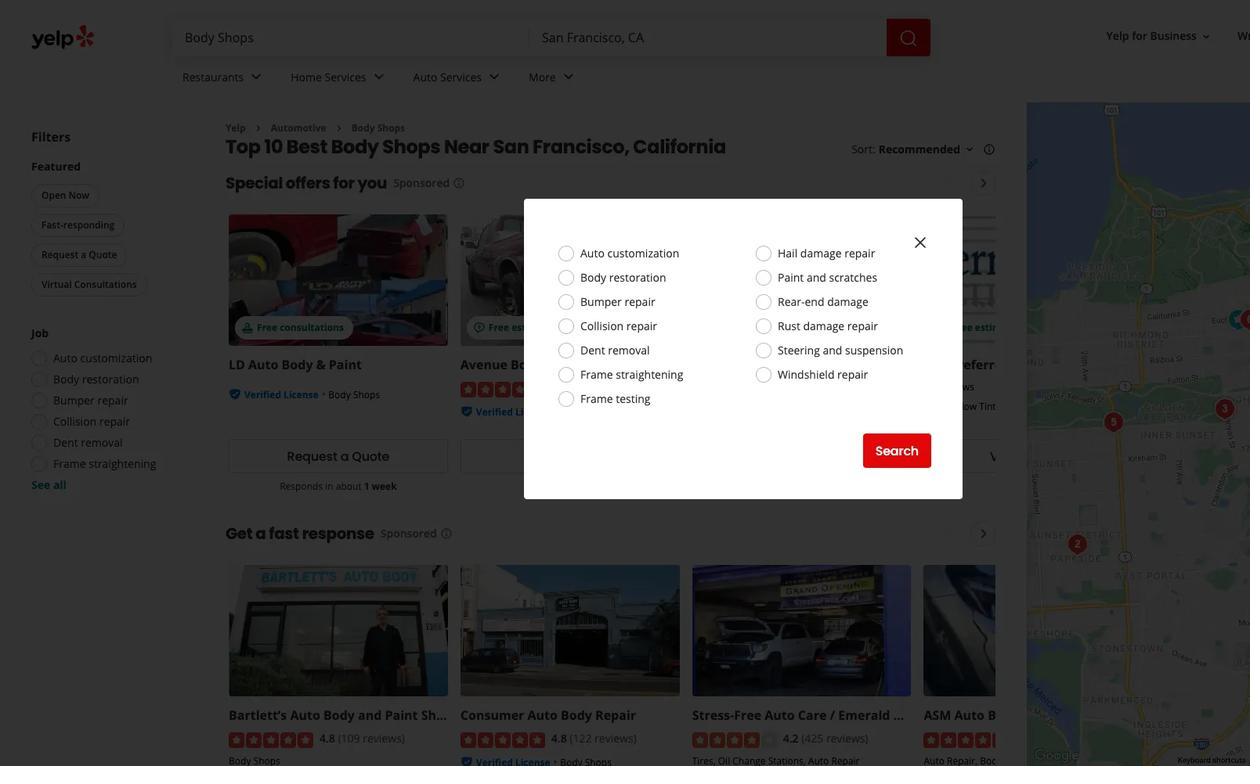 Task type: vqa. For each thing, say whether or not it's contained in the screenshot.
Info Icon
no



Task type: locate. For each thing, give the bounding box(es) containing it.
24 chevron down v2 image
[[247, 68, 266, 86], [485, 68, 504, 86]]

2 vertical spatial and
[[358, 708, 382, 725]]

0 vertical spatial quote
[[89, 248, 117, 262]]

license down avenue body shop 'link'
[[515, 406, 550, 419]]

request a quote up the responds in about 1 week
[[287, 448, 390, 466]]

dent up "all"
[[53, 435, 78, 450]]

no
[[924, 381, 937, 394]]

body restoration
[[580, 270, 666, 285], [53, 372, 139, 387]]

free estimates for carstar auto world collision
[[720, 321, 790, 335]]

verified license button down ld auto body & paint link at left
[[244, 387, 319, 402]]

view business link
[[924, 440, 1143, 474]]

0 vertical spatial frame straightening
[[580, 367, 683, 382]]

shop left "consumer"
[[421, 708, 452, 725]]

free estimates link
[[460, 215, 680, 347], [692, 215, 911, 347], [924, 215, 1143, 347]]

customization
[[607, 246, 679, 261], [80, 351, 152, 366]]

0 vertical spatial collision
[[580, 319, 624, 334]]

request a quote
[[42, 248, 117, 262], [287, 448, 390, 466]]

frame inside option group
[[53, 457, 86, 472]]

frame straightening inside search dialog
[[580, 367, 683, 382]]

1 car from the left
[[924, 401, 939, 414]]

2 vertical spatial paint
[[385, 708, 418, 725]]

0 vertical spatial and
[[807, 270, 826, 285]]

bumper inside search dialog
[[580, 294, 622, 309]]

next image
[[975, 174, 993, 193], [975, 525, 993, 544]]

search dialog
[[0, 0, 1250, 767]]

request a quote button up the responds in about 1 week
[[229, 440, 448, 474]]

auto customization
[[580, 246, 679, 261], [53, 351, 152, 366]]

frame up frame testing
[[580, 367, 613, 382]]

frame left testing
[[580, 392, 613, 407]]

1 vertical spatial license
[[515, 406, 550, 419]]

1 horizontal spatial verified license
[[476, 406, 550, 419]]

24 chevron down v2 image right auto services
[[485, 68, 504, 86]]

reviews) right (122
[[595, 732, 637, 747]]

1 services from the left
[[325, 69, 366, 84]]

reviews) down '/'
[[826, 732, 868, 747]]

0 horizontal spatial collision repair
[[53, 414, 130, 429]]

24 chevron down v2 image right restaurants
[[247, 68, 266, 86]]

16 verified v2 image down ld
[[229, 389, 241, 401]]

stress-free auto care / emerald auto image
[[1222, 305, 1250, 336]]

reviews) right (109
[[363, 732, 405, 747]]

1 horizontal spatial 16 info v2 image
[[983, 144, 996, 156]]

bartlett's
[[229, 708, 287, 725]]

body shops down (264
[[560, 406, 612, 419]]

0 horizontal spatial for
[[333, 173, 355, 195]]

1 vertical spatial &
[[1022, 708, 1032, 725]]

testing
[[616, 392, 650, 407]]

repair up 4.8 (122 reviews) at bottom
[[595, 708, 636, 725]]

collision
[[580, 319, 624, 334], [825, 357, 879, 374], [53, 414, 96, 429]]

avenue
[[460, 357, 507, 374]]

services up near
[[440, 69, 482, 84]]

free estimates down rear-
[[720, 321, 790, 335]]

1 previous image from the top
[[939, 174, 957, 193]]

1 vertical spatial 16 info v2 image
[[440, 528, 453, 541]]

0 horizontal spatial yelp
[[226, 121, 246, 135]]

4.8 star rating image for you
[[460, 382, 545, 398]]

1 horizontal spatial collision
[[580, 319, 624, 334]]

in
[[325, 480, 333, 494]]

frame
[[580, 367, 613, 382], [580, 392, 613, 407], [53, 457, 86, 472]]

close image
[[911, 233, 930, 252]]

body shops for top 16 verified v2 image
[[328, 389, 380, 402]]

2 vertical spatial body shops
[[560, 406, 612, 419]]

stress-free auto care / emerald auto
[[692, 708, 923, 725]]

view business
[[990, 448, 1077, 466]]

2 services from the left
[[440, 69, 482, 84]]

business categories element
[[170, 56, 1250, 102]]

1 horizontal spatial yelp
[[1106, 29, 1129, 43]]

next image for special offers for you
[[975, 174, 993, 193]]

windshield
[[778, 367, 835, 382]]

24 chevron down v2 image for more
[[559, 68, 578, 86]]

request a quote down the fast-responding button
[[42, 248, 117, 262]]

24 chevron down v2 image inside auto services link
[[485, 68, 504, 86]]

fast
[[269, 524, 299, 545]]

0 vertical spatial bumper repair
[[580, 294, 655, 309]]

verified down ld
[[244, 389, 281, 402]]

0 vertical spatial &
[[316, 357, 326, 374]]

request a quote button down the fast-responding button
[[31, 244, 127, 267]]

2 free estimates from the left
[[720, 321, 790, 335]]

0 horizontal spatial straightening
[[89, 457, 156, 472]]

16 verified v2 image
[[229, 389, 241, 401], [460, 405, 473, 418]]

1 vertical spatial and
[[823, 343, 842, 358]]

0 vertical spatial shop
[[545, 357, 576, 374]]

1 vertical spatial body shops
[[328, 389, 380, 402]]

0 vertical spatial sponsored
[[393, 176, 450, 191]]

damage up paint and scratches
[[800, 246, 842, 261]]

car down no
[[924, 401, 939, 414]]

bumper repair inside search dialog
[[580, 294, 655, 309]]

2 horizontal spatial free estimates
[[952, 321, 1021, 335]]

paint and scratches
[[778, 270, 877, 285]]

1 horizontal spatial dent removal
[[580, 343, 650, 358]]

shops down no
[[924, 414, 951, 427]]

estimates up "the preferred image" 'link'
[[975, 321, 1021, 335]]

0 horizontal spatial verified
[[244, 389, 281, 402]]

2 vertical spatial a
[[256, 524, 266, 545]]

0 vertical spatial yelp
[[1106, 29, 1129, 43]]

2 repair from the left
[[1035, 708, 1076, 725]]

0 vertical spatial customization
[[607, 246, 679, 261]]

None search field
[[172, 19, 934, 56]]

fast-
[[42, 219, 63, 232]]

option group
[[27, 326, 194, 493]]

get
[[226, 524, 253, 545]]

shops inside the preferred image no reviews car window tinting, car stereo installation, body shops
[[924, 414, 951, 427]]

will's auto body shop image
[[1234, 305, 1250, 336]]

body inside option group
[[53, 372, 79, 387]]

body shops down ld auto body & paint
[[328, 389, 380, 402]]

virtual consultations
[[42, 278, 137, 291]]

1 vertical spatial straightening
[[89, 457, 156, 472]]

paint down consultations
[[329, 357, 362, 374]]

0 horizontal spatial bumper repair
[[53, 393, 128, 408]]

0 horizontal spatial body restoration
[[53, 372, 139, 387]]

body restoration inside search dialog
[[580, 270, 666, 285]]

2 horizontal spatial free estimates link
[[924, 215, 1143, 347]]

24 chevron down v2 image inside the home services link
[[369, 68, 388, 86]]

4.8 star rating image down "consumer"
[[460, 733, 545, 749]]

24 chevron down v2 image right "home services"
[[369, 68, 388, 86]]

services right the home
[[325, 69, 366, 84]]

dent removal up 4.8 (264 reviews)
[[580, 343, 650, 358]]

frame straightening up "all"
[[53, 457, 156, 472]]

1 horizontal spatial services
[[440, 69, 482, 84]]

2 vertical spatial collision
[[53, 414, 96, 429]]

free consultations
[[257, 321, 344, 335]]

&
[[316, 357, 326, 374], [1022, 708, 1032, 725]]

quote up 1
[[352, 448, 390, 466]]

quote
[[89, 248, 117, 262], [352, 448, 390, 466]]

reviews) for consumer auto body repair
[[595, 732, 637, 747]]

2 next image from the top
[[975, 525, 993, 544]]

top 10 best body shops near san francisco, california
[[226, 134, 726, 160]]

license down ld auto body & paint
[[284, 389, 319, 402]]

free estimates up "the preferred image" 'link'
[[952, 321, 1021, 335]]

search image
[[899, 29, 918, 47]]

1 free estimates from the left
[[489, 321, 558, 335]]

rust
[[778, 319, 800, 334]]

open now button
[[31, 184, 100, 208]]

0 horizontal spatial quote
[[89, 248, 117, 262]]

& down consultations
[[316, 357, 326, 374]]

dent inside search dialog
[[580, 343, 605, 358]]

estimates for the preferred image
[[975, 321, 1021, 335]]

0 horizontal spatial 16 verified v2 image
[[229, 389, 241, 401]]

previous image
[[939, 174, 957, 193], [939, 525, 957, 544]]

1 vertical spatial customization
[[80, 351, 152, 366]]

shops right 16 chevron right v2 image
[[377, 121, 405, 135]]

1 vertical spatial quote
[[352, 448, 390, 466]]

2 vertical spatial frame
[[53, 457, 86, 472]]

care
[[798, 708, 827, 725]]

verified license button
[[244, 387, 319, 402], [476, 404, 550, 419]]

24 chevron down v2 image right more
[[559, 68, 578, 86]]

1 horizontal spatial removal
[[608, 343, 650, 358]]

consumer
[[460, 708, 524, 725]]

and up end
[[807, 270, 826, 285]]

dent removal
[[580, 343, 650, 358], [53, 435, 123, 450]]

1 vertical spatial shop
[[421, 708, 452, 725]]

24 chevron down v2 image for home services
[[369, 68, 388, 86]]

see all
[[31, 478, 67, 493]]

1 horizontal spatial bumper
[[580, 294, 622, 309]]

/
[[830, 708, 835, 725]]

1 vertical spatial frame
[[580, 392, 613, 407]]

1 24 chevron down v2 image from the left
[[369, 68, 388, 86]]

quote inside featured 'group'
[[89, 248, 117, 262]]

free estimates up avenue body shop
[[489, 321, 558, 335]]

offers
[[286, 173, 330, 195]]

4.8 for you
[[551, 381, 567, 396]]

request up responds
[[287, 448, 337, 466]]

featured group
[[28, 159, 194, 300]]

4.8 star rating image down avenue body shop
[[460, 382, 545, 398]]

(122
[[570, 732, 592, 747]]

0 vertical spatial straightening
[[616, 367, 683, 382]]

0 horizontal spatial 16 info v2 image
[[440, 528, 453, 541]]

damage for rust damage repair
[[803, 319, 844, 334]]

for
[[1132, 29, 1147, 43], [333, 173, 355, 195]]

sponsored left 16 info v2 image
[[393, 176, 450, 191]]

frame straightening up testing
[[580, 367, 683, 382]]

paint up 4.8 (109 reviews)
[[385, 708, 418, 725]]

damage down rear-end damage
[[803, 319, 844, 334]]

0 horizontal spatial restoration
[[82, 372, 139, 387]]

paint inside search dialog
[[778, 270, 804, 285]]

reviews) for bartlett's auto body and paint shop
[[363, 732, 405, 747]]

world
[[785, 357, 822, 374]]

1 next image from the top
[[975, 174, 993, 193]]

image
[[1013, 357, 1052, 374]]

auto
[[413, 69, 437, 84], [580, 246, 605, 261], [53, 351, 77, 366], [248, 357, 278, 374], [751, 357, 781, 374], [290, 708, 320, 725], [528, 708, 558, 725], [765, 708, 795, 725], [893, 708, 923, 725], [954, 708, 985, 725]]

request up virtual on the top of the page
[[42, 248, 78, 262]]

bumper
[[580, 294, 622, 309], [53, 393, 95, 408]]

0 horizontal spatial shop
[[421, 708, 452, 725]]

4.8 left (122
[[551, 732, 567, 747]]

16 chevron right v2 image
[[333, 122, 345, 135]]

dent removal up "all"
[[53, 435, 123, 450]]

shop up (264
[[545, 357, 576, 374]]

1 horizontal spatial car
[[1014, 401, 1029, 414]]

& for paint
[[316, 357, 326, 374]]

0 horizontal spatial estimates
[[512, 321, 558, 335]]

sponsored down week
[[380, 527, 437, 542]]

1 vertical spatial a
[[340, 448, 349, 466]]

1 24 chevron down v2 image from the left
[[247, 68, 266, 86]]

consultations
[[74, 278, 137, 291]]

0 vertical spatial for
[[1132, 29, 1147, 43]]

0 horizontal spatial auto customization
[[53, 351, 152, 366]]

2 previous image from the top
[[939, 525, 957, 544]]

response
[[302, 524, 374, 545]]

a inside 'group'
[[81, 248, 86, 262]]

3 estimates from the left
[[975, 321, 1021, 335]]

4.2 star rating image
[[692, 733, 777, 749]]

24 chevron down v2 image for restaurants
[[247, 68, 266, 86]]

request a quote inside featured 'group'
[[42, 248, 117, 262]]

parkside paint & body shop image
[[1062, 529, 1093, 561]]

yelp left business
[[1106, 29, 1129, 43]]

car left stereo
[[1014, 401, 1029, 414]]

2 horizontal spatial collision
[[825, 357, 879, 374]]

frame up "all"
[[53, 457, 86, 472]]

estimates up avenue body shop
[[512, 321, 558, 335]]

hail damage repair
[[778, 246, 875, 261]]

4.8 left (109
[[320, 732, 335, 747]]

0 horizontal spatial bumper
[[53, 393, 95, 408]]

1 vertical spatial frame straightening
[[53, 457, 156, 472]]

2 estimates from the left
[[743, 321, 790, 335]]

auto customization inside search dialog
[[580, 246, 679, 261]]

removal inside search dialog
[[608, 343, 650, 358]]

straightening inside search dialog
[[616, 367, 683, 382]]

a down the fast-responding button
[[81, 248, 86, 262]]

1 horizontal spatial collision repair
[[580, 319, 657, 334]]

virtual consultations button
[[31, 273, 147, 297]]

bartlett's auto body and paint shop link
[[229, 708, 452, 725]]

collision repair up 4.8 (264 reviews)
[[580, 319, 657, 334]]

a up about
[[340, 448, 349, 466]]

stan carlsen body shop image
[[1209, 394, 1240, 425]]

collision repair up "all"
[[53, 414, 130, 429]]

paint up rear-
[[778, 270, 804, 285]]

1 horizontal spatial 24 chevron down v2 image
[[485, 68, 504, 86]]

1 vertical spatial verified license
[[476, 406, 550, 419]]

for left business
[[1132, 29, 1147, 43]]

1 vertical spatial bumper
[[53, 393, 95, 408]]

0 horizontal spatial request
[[42, 248, 78, 262]]

0 vertical spatial restoration
[[609, 270, 666, 285]]

0 vertical spatial request a quote button
[[31, 244, 127, 267]]

repair
[[595, 708, 636, 725], [1035, 708, 1076, 725]]

0 horizontal spatial paint
[[329, 357, 362, 374]]

1 vertical spatial request a quote
[[287, 448, 390, 466]]

and down rust damage repair
[[823, 343, 842, 358]]

carstar sunset auto reconstruction image
[[1098, 407, 1129, 439]]

16 chevron right v2 image
[[252, 122, 265, 135]]

0 vertical spatial verified license button
[[244, 387, 319, 402]]

reviews) right (264
[[595, 381, 637, 396]]

0 vertical spatial body shops
[[351, 121, 405, 135]]

quote up consultations
[[89, 248, 117, 262]]

4.8 star rating image down bartlett's
[[229, 733, 313, 749]]

24 chevron down v2 image inside more link
[[559, 68, 578, 86]]

collision up "all"
[[53, 414, 96, 429]]

services for auto services
[[440, 69, 482, 84]]

0 horizontal spatial repair
[[595, 708, 636, 725]]

california
[[633, 134, 726, 160]]

customization inside search dialog
[[607, 246, 679, 261]]

collision up (143 reviews)
[[825, 357, 879, 374]]

& up google image at the bottom
[[1022, 708, 1032, 725]]

yelp left 16 chevron right v2 icon
[[226, 121, 246, 135]]

4.8
[[551, 381, 567, 396], [320, 732, 335, 747], [551, 732, 567, 747]]

a
[[81, 248, 86, 262], [340, 448, 349, 466], [256, 524, 266, 545]]

1 horizontal spatial frame straightening
[[580, 367, 683, 382]]

shortcuts
[[1213, 757, 1246, 765]]

0 vertical spatial next image
[[975, 174, 993, 193]]

dent up 4.8 (264 reviews)
[[580, 343, 605, 358]]

verified license down avenue body shop
[[476, 406, 550, 419]]

0 horizontal spatial services
[[325, 69, 366, 84]]

0 vertical spatial auto customization
[[580, 246, 679, 261]]

frame straightening
[[580, 367, 683, 382], [53, 457, 156, 472]]

collision up 4.8 (264 reviews)
[[580, 319, 624, 334]]

body shops right 16 chevron right v2 image
[[351, 121, 405, 135]]

1 horizontal spatial a
[[256, 524, 266, 545]]

2 24 chevron down v2 image from the left
[[559, 68, 578, 86]]

repair
[[844, 246, 875, 261], [625, 294, 655, 309], [626, 319, 657, 334], [847, 319, 878, 334], [837, 367, 868, 382], [97, 393, 128, 408], [99, 414, 130, 429]]

0 vertical spatial damage
[[800, 246, 842, 261]]

1 horizontal spatial dent
[[580, 343, 605, 358]]

0 vertical spatial 16 info v2 image
[[983, 144, 996, 156]]

2 24 chevron down v2 image from the left
[[485, 68, 504, 86]]

option group containing job
[[27, 326, 194, 493]]

shops
[[377, 121, 405, 135], [382, 134, 440, 160], [353, 389, 380, 402], [585, 406, 612, 419], [924, 414, 951, 427]]

4.9 star rating image
[[924, 733, 1008, 749]]

end
[[805, 294, 824, 309]]

body
[[351, 121, 375, 135], [331, 134, 379, 160], [580, 270, 606, 285], [282, 357, 313, 374], [511, 357, 542, 374], [53, 372, 79, 387], [328, 389, 351, 402], [1116, 401, 1138, 414], [560, 406, 582, 419], [323, 708, 355, 725], [561, 708, 592, 725], [988, 708, 1019, 725]]

yelp
[[1106, 29, 1129, 43], [226, 121, 246, 135]]

bumper repair
[[580, 294, 655, 309], [53, 393, 128, 408]]

more link
[[516, 56, 590, 102]]

1 free estimates link from the left
[[460, 215, 680, 347]]

2 horizontal spatial paint
[[778, 270, 804, 285]]

4.8 star rating image
[[460, 382, 545, 398], [229, 733, 313, 749], [460, 733, 545, 749]]

0 horizontal spatial dent
[[53, 435, 78, 450]]

16 info v2 image
[[983, 144, 996, 156], [440, 528, 453, 541]]

straightening
[[616, 367, 683, 382], [89, 457, 156, 472]]

free right the '16 free consultations v2' image
[[257, 321, 277, 335]]

sort:
[[851, 142, 875, 157]]

collision repair inside option group
[[53, 414, 130, 429]]

1 horizontal spatial request
[[287, 448, 337, 466]]

1 vertical spatial restoration
[[82, 372, 139, 387]]

24 chevron down v2 image
[[369, 68, 388, 86], [559, 68, 578, 86]]

verified license button down avenue body shop
[[476, 404, 550, 419]]

0 vertical spatial removal
[[608, 343, 650, 358]]

2 free estimates link from the left
[[692, 215, 911, 347]]

1 vertical spatial collision repair
[[53, 414, 130, 429]]

previous image for you
[[939, 174, 957, 193]]

shops down ld auto body & paint
[[353, 389, 380, 402]]

0 horizontal spatial 24 chevron down v2 image
[[369, 68, 388, 86]]

repair up google image at the bottom
[[1035, 708, 1076, 725]]

0 horizontal spatial free estimates link
[[460, 215, 680, 347]]

1 horizontal spatial request a quote button
[[229, 440, 448, 474]]

free estimates
[[489, 321, 558, 335], [720, 321, 790, 335], [952, 321, 1021, 335]]

24 chevron down v2 image inside restaurants link
[[247, 68, 266, 86]]

0 vertical spatial license
[[284, 389, 319, 402]]

0 horizontal spatial car
[[924, 401, 939, 414]]

damage down scratches on the right
[[827, 294, 869, 309]]

request inside featured 'group'
[[42, 248, 78, 262]]

3 free estimates from the left
[[952, 321, 1021, 335]]

verified down avenue
[[476, 406, 513, 419]]

a right get
[[256, 524, 266, 545]]

car
[[924, 401, 939, 414], [1014, 401, 1029, 414]]

4.8 left (264
[[551, 381, 567, 396]]

and up 4.8 (109 reviews)
[[358, 708, 382, 725]]

request
[[42, 248, 78, 262], [287, 448, 337, 466]]

2 car from the left
[[1014, 401, 1029, 414]]

estimates down rear-
[[743, 321, 790, 335]]

for left you
[[333, 173, 355, 195]]

verified license down ld auto body & paint link at left
[[244, 389, 319, 402]]

wr
[[1237, 29, 1250, 43]]

16 verified v2 image down avenue
[[460, 405, 473, 418]]

rust damage repair
[[778, 319, 878, 334]]

keyboard shortcuts
[[1178, 757, 1246, 765]]

yelp inside "button"
[[1106, 29, 1129, 43]]

next image for get a fast response
[[975, 525, 993, 544]]

about
[[336, 480, 362, 494]]

damage
[[800, 246, 842, 261], [827, 294, 869, 309], [803, 319, 844, 334]]

sponsored for you
[[393, 176, 450, 191]]

1 vertical spatial auto customization
[[53, 351, 152, 366]]



Task type: describe. For each thing, give the bounding box(es) containing it.
4.8 (264 reviews)
[[551, 381, 637, 396]]

request a quote for left 'request a quote' button
[[42, 248, 117, 262]]

now
[[69, 189, 89, 202]]

0 vertical spatial 16 verified v2 image
[[229, 389, 241, 401]]

paint for special offers for you
[[329, 357, 362, 374]]

1 vertical spatial bumper repair
[[53, 393, 128, 408]]

home services
[[291, 69, 366, 84]]

dent removal inside search dialog
[[580, 343, 650, 358]]

wr link
[[1231, 22, 1250, 50]]

1 horizontal spatial 16 verified v2 image
[[460, 405, 473, 418]]

responds
[[280, 480, 323, 494]]

restoration inside option group
[[82, 372, 139, 387]]

body shops for 16 verified v2 image to the right
[[560, 406, 612, 419]]

yelp for yelp link
[[226, 121, 246, 135]]

dent inside option group
[[53, 435, 78, 450]]

yelp for yelp for business
[[1106, 29, 1129, 43]]

special offers for you
[[226, 173, 387, 195]]

special
[[226, 173, 283, 195]]

search
[[875, 442, 919, 460]]

0 horizontal spatial collision
[[53, 414, 96, 429]]

auto inside 'business categories' element
[[413, 69, 437, 84]]

4.2 (425 reviews)
[[783, 732, 868, 747]]

(425
[[801, 732, 823, 747]]

3 free estimates link from the left
[[924, 215, 1143, 347]]

stereo
[[1031, 401, 1060, 414]]

free consultations link
[[229, 215, 448, 347]]

1 vertical spatial collision
[[825, 357, 879, 374]]

tinting,
[[979, 401, 1012, 414]]

and for paint
[[807, 270, 826, 285]]

24 chevron down v2 image for auto services
[[485, 68, 504, 86]]

filters
[[31, 128, 71, 146]]

the
[[924, 357, 947, 374]]

search button
[[863, 434, 931, 468]]

1 vertical spatial removal
[[81, 435, 123, 450]]

1 vertical spatial request a quote button
[[229, 440, 448, 474]]

windshield repair
[[778, 367, 868, 382]]

1 vertical spatial verified
[[476, 406, 513, 419]]

francisco,
[[533, 134, 629, 160]]

damage for hail damage repair
[[800, 246, 842, 261]]

body shops link
[[351, 121, 405, 135]]

rear-end damage
[[778, 294, 869, 309]]

responding
[[63, 219, 115, 232]]

stress-free auto care / emerald auto link
[[692, 708, 923, 725]]

4.8 (109 reviews)
[[320, 732, 405, 747]]

reviews) right (143
[[826, 381, 868, 396]]

(143
[[801, 381, 823, 396]]

shops up you
[[382, 134, 440, 160]]

free up the preferred
[[952, 321, 973, 335]]

fast-responding button
[[31, 214, 125, 237]]

1 horizontal spatial license
[[515, 406, 550, 419]]

estimates for carstar auto world collision
[[743, 321, 790, 335]]

hail
[[778, 246, 797, 261]]

0 horizontal spatial request a quote button
[[31, 244, 127, 267]]

keyboard shortcuts button
[[1178, 756, 1246, 767]]

stan carlsen body shop image
[[1209, 394, 1240, 425]]

and for steering
[[823, 343, 842, 358]]

see all button
[[31, 478, 67, 493]]

suspension
[[845, 343, 903, 358]]

ld auto body & paint
[[229, 357, 362, 374]]

job
[[31, 326, 49, 341]]

map region
[[925, 96, 1250, 767]]

ld
[[229, 357, 245, 374]]

request a quote for bottom 'request a quote' button
[[287, 448, 390, 466]]

ld auto body & paint link
[[229, 357, 362, 374]]

4.8 star rating image for response
[[460, 733, 545, 749]]

for inside "button"
[[1132, 29, 1147, 43]]

business
[[1150, 29, 1197, 43]]

asm
[[924, 708, 951, 725]]

auto services link
[[401, 56, 516, 102]]

16 verified v2 image
[[460, 756, 473, 767]]

request for left 'request a quote' button
[[42, 248, 78, 262]]

yelp for business button
[[1100, 22, 1219, 50]]

sponsored for response
[[380, 527, 437, 542]]

16 free estimates v2 image
[[473, 322, 485, 335]]

near
[[444, 134, 489, 160]]

4.8 for response
[[551, 732, 567, 747]]

yelp for business
[[1106, 29, 1197, 43]]

verified license button for top 16 verified v2 image
[[244, 387, 319, 402]]

featured
[[31, 159, 81, 174]]

1 vertical spatial for
[[333, 173, 355, 195]]

google image
[[1031, 746, 1082, 767]]

auto customization inside option group
[[53, 351, 152, 366]]

fast-responding
[[42, 219, 115, 232]]

open now
[[42, 189, 89, 202]]

responds in about 1 week
[[280, 480, 397, 494]]

0 horizontal spatial verified license
[[244, 389, 319, 402]]

free estimates link for shop
[[460, 215, 680, 347]]

0 horizontal spatial license
[[284, 389, 319, 402]]

a for left 'request a quote' button
[[81, 248, 86, 262]]

open
[[42, 189, 66, 202]]

10
[[264, 134, 283, 160]]

home services link
[[278, 56, 401, 102]]

reviews) for avenue body shop
[[595, 381, 637, 396]]

auto inside search dialog
[[580, 246, 605, 261]]

previous image for response
[[939, 525, 957, 544]]

16 free consultations v2 image
[[241, 322, 254, 335]]

16 chevron down v2 image
[[1200, 30, 1212, 43]]

a for bottom 'request a quote' button
[[340, 448, 349, 466]]

16 info v2 image
[[453, 177, 465, 190]]

free estimates link for world
[[692, 215, 911, 347]]

(109
[[338, 732, 360, 747]]

restaurants
[[182, 69, 244, 84]]

consultations
[[280, 321, 344, 335]]

1 vertical spatial damage
[[827, 294, 869, 309]]

best
[[287, 134, 327, 160]]

shops down 4.8 (264 reviews)
[[585, 406, 612, 419]]

carstar auto world collision link
[[692, 357, 879, 374]]

4.8 (122 reviews)
[[551, 732, 637, 747]]

carstar
[[692, 357, 748, 374]]

consumer auto body repair link
[[460, 708, 636, 725]]

1 horizontal spatial shop
[[545, 357, 576, 374]]

0 horizontal spatial dent removal
[[53, 435, 123, 450]]

16 info v2 image for top 10 best body shops near san francisco, california
[[983, 144, 996, 156]]

bartlett's auto body and paint shop
[[229, 708, 452, 725]]

stress-
[[692, 708, 734, 725]]

asm auto body & repair
[[924, 708, 1076, 725]]

business
[[1022, 448, 1077, 466]]

1 vertical spatial body restoration
[[53, 372, 139, 387]]

avenue body shop
[[460, 357, 576, 374]]

virtual
[[42, 278, 72, 291]]

the preferred image no reviews car window tinting, car stereo installation, body shops
[[924, 357, 1138, 427]]

& for repair
[[1022, 708, 1032, 725]]

(264
[[570, 381, 592, 396]]

free right 16 free estimates v2 image
[[489, 321, 509, 335]]

avenue body shop link
[[460, 357, 576, 374]]

collision inside search dialog
[[580, 319, 624, 334]]

san
[[493, 134, 529, 160]]

restaurants link
[[170, 56, 278, 102]]

paint for get a fast response
[[385, 708, 418, 725]]

week
[[372, 480, 397, 494]]

request for bottom 'request a quote' button
[[287, 448, 337, 466]]

1 horizontal spatial quote
[[352, 448, 390, 466]]

free up carstar
[[720, 321, 741, 335]]

16 info v2 image for get a fast response
[[440, 528, 453, 541]]

the preferred image link
[[924, 357, 1052, 374]]

carstar auto world collision
[[692, 357, 879, 374]]

0 horizontal spatial frame straightening
[[53, 457, 156, 472]]

4.3 star rating image
[[692, 382, 777, 398]]

free up 4.2 star rating image
[[734, 708, 761, 725]]

body inside the preferred image no reviews car window tinting, car stereo installation, body shops
[[1116, 401, 1138, 414]]

user actions element
[[1094, 22, 1250, 53]]

services for home services
[[325, 69, 366, 84]]

1 estimates from the left
[[512, 321, 558, 335]]

steering and suspension
[[778, 343, 903, 358]]

1 repair from the left
[[595, 708, 636, 725]]

get a fast response
[[226, 524, 374, 545]]

0 horizontal spatial customization
[[80, 351, 152, 366]]

0 vertical spatial frame
[[580, 367, 613, 382]]

reviews) for stress-free auto care / emerald auto
[[826, 732, 868, 747]]

restoration inside search dialog
[[609, 270, 666, 285]]

keyboard
[[1178, 757, 1211, 765]]

automotive
[[271, 121, 326, 135]]

free estimates for the preferred image
[[952, 321, 1021, 335]]

installation,
[[1062, 401, 1113, 414]]

consumer auto body repair
[[460, 708, 636, 725]]

rear-
[[778, 294, 805, 309]]

(143 reviews)
[[801, 381, 868, 396]]

verified license button for 16 verified v2 image to the right
[[476, 404, 550, 419]]

more
[[529, 69, 556, 84]]

you
[[358, 173, 387, 195]]

collision repair inside search dialog
[[580, 319, 657, 334]]

body inside search dialog
[[580, 270, 606, 285]]



